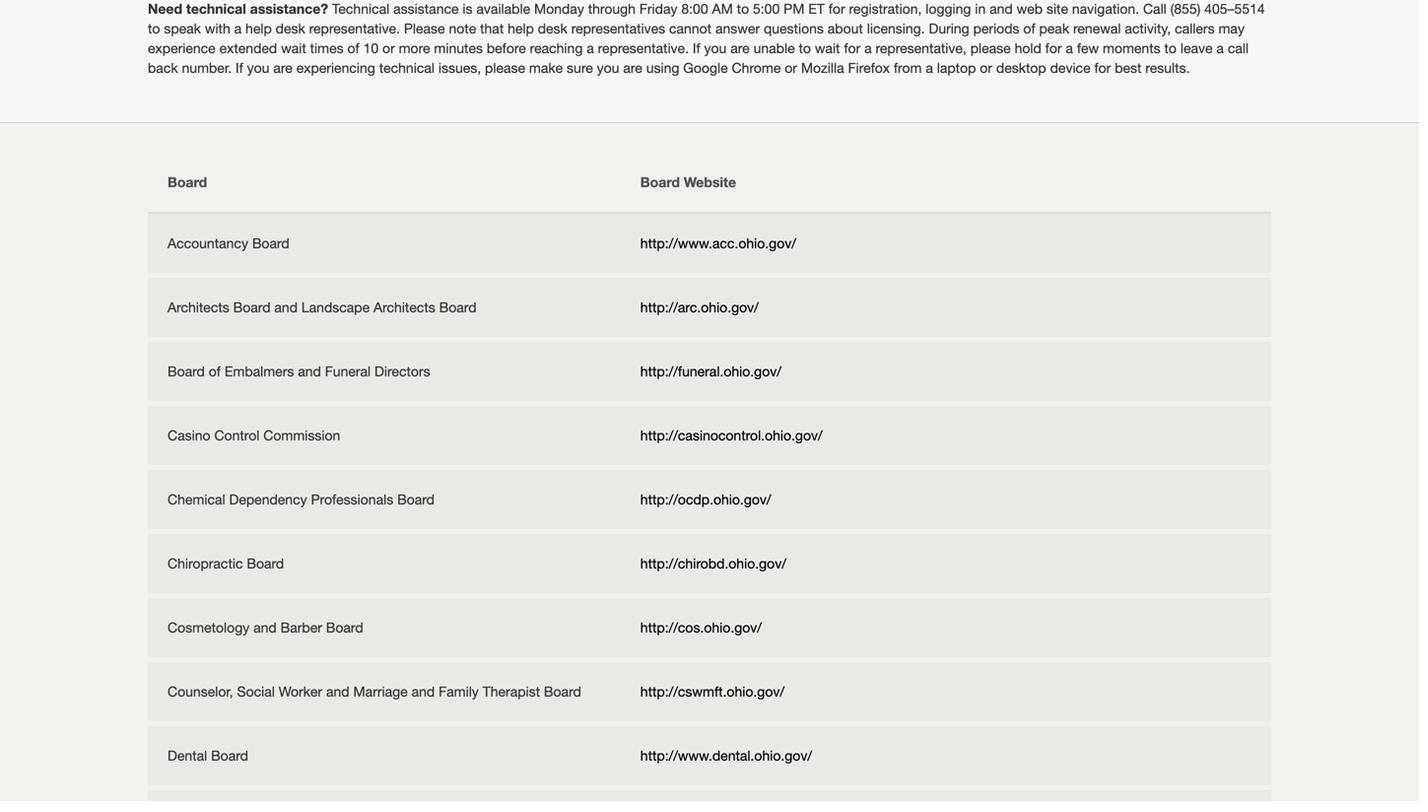 Task type: locate. For each thing, give the bounding box(es) containing it.
is
[[463, 0, 473, 17]]

0 horizontal spatial please
[[485, 60, 526, 76]]

representative,
[[876, 40, 967, 56]]

1 vertical spatial if
[[236, 60, 243, 76]]

chrome
[[732, 60, 781, 76]]

answer
[[716, 20, 760, 36]]

or down unable
[[785, 60, 798, 76]]

1 vertical spatial of
[[348, 40, 360, 56]]

desk down assistance?
[[276, 20, 305, 36]]

a up firefox
[[865, 40, 872, 56]]

to
[[737, 0, 750, 17], [148, 20, 160, 36], [799, 40, 811, 56], [1165, 40, 1177, 56]]

representative. up using
[[598, 40, 689, 56]]

2 vertical spatial of
[[209, 363, 221, 380]]

representative.
[[309, 20, 400, 36], [598, 40, 689, 56]]

technical
[[186, 0, 246, 17], [379, 60, 435, 76]]

a up sure
[[587, 40, 594, 56]]

periods
[[974, 20, 1020, 36]]

need technical assistance?
[[148, 0, 328, 17]]

desk up reaching
[[538, 20, 568, 36]]

0 horizontal spatial help
[[246, 20, 272, 36]]

site
[[1047, 0, 1069, 17]]

1 horizontal spatial help
[[508, 20, 534, 36]]

and left family
[[412, 684, 435, 700]]

http://arc.ohio.gov/
[[641, 299, 759, 316]]

architects up directors at the left top of the page
[[374, 299, 436, 316]]

you right sure
[[597, 60, 620, 76]]

are
[[731, 40, 750, 56], [273, 60, 293, 76], [624, 60, 643, 76]]

please down periods
[[971, 40, 1011, 56]]

representative. down technical
[[309, 20, 400, 36]]

registration,
[[850, 0, 922, 17]]

call
[[1144, 0, 1167, 17]]

monday
[[534, 0, 585, 17]]

landscape
[[302, 299, 370, 316]]

0 vertical spatial if
[[693, 40, 701, 56]]

or right 10
[[383, 40, 395, 56]]

peak
[[1040, 20, 1070, 36]]

wait up 'mozilla'
[[815, 40, 841, 56]]

and inside the technical assistance is available monday through friday 8:00 am to 5:00 pm et for registration, logging in and web site navigation. call (855) 405–5514 to speak with a help desk representative. please note that help desk representatives cannot answer questions about licensing. during periods of peak renewal activity, callers may experience extended wait times of 10 or more minutes before reaching a representative. if you are unable to wait for a representative, please hold for a few moments to leave a call back number. if you are experiencing technical issues, please make sure you are using google chrome or mozilla firefox from a laptop or desktop device for best results.
[[990, 0, 1013, 17]]

0 horizontal spatial if
[[236, 60, 243, 76]]

0 horizontal spatial desk
[[276, 20, 305, 36]]

0 horizontal spatial architects
[[168, 299, 230, 316]]

funeral
[[325, 363, 371, 380]]

0 vertical spatial technical
[[186, 0, 246, 17]]

experiencing
[[297, 60, 375, 76]]

1 horizontal spatial representative.
[[598, 40, 689, 56]]

with
[[205, 20, 230, 36]]

of left embalmers
[[209, 363, 221, 380]]

may
[[1219, 20, 1245, 36]]

1 horizontal spatial or
[[785, 60, 798, 76]]

0 horizontal spatial representative.
[[309, 20, 400, 36]]

a down need technical assistance?
[[234, 20, 242, 36]]

1 desk from the left
[[276, 20, 305, 36]]

architects
[[168, 299, 230, 316], [374, 299, 436, 316]]

more
[[399, 40, 430, 56]]

that
[[480, 20, 504, 36]]

0 horizontal spatial wait
[[281, 40, 306, 56]]

and up periods
[[990, 0, 1013, 17]]

or right laptop
[[980, 60, 993, 76]]

0 vertical spatial of
[[1024, 20, 1036, 36]]

help up extended
[[246, 20, 272, 36]]

of left 10
[[348, 40, 360, 56]]

moments
[[1103, 40, 1161, 56]]

for down few
[[1095, 60, 1112, 76]]

to up "answer"
[[737, 0, 750, 17]]

laptop
[[937, 60, 977, 76]]

technical down more
[[379, 60, 435, 76]]

a left few
[[1066, 40, 1074, 56]]

counselor, social worker and marriage and family therapist board
[[168, 684, 582, 700]]

1 horizontal spatial architects
[[374, 299, 436, 316]]

http://cos.ohio.gov/ link
[[641, 620, 762, 636]]

board
[[168, 174, 207, 190], [641, 174, 680, 190], [252, 235, 290, 251], [233, 299, 271, 316], [439, 299, 477, 316], [168, 363, 205, 380], [397, 492, 435, 508], [247, 556, 284, 572], [326, 620, 363, 636], [544, 684, 582, 700], [211, 748, 248, 764]]

are down extended
[[273, 60, 293, 76]]

of down web at the top right of page
[[1024, 20, 1036, 36]]

professionals
[[311, 492, 394, 508]]

back
[[148, 60, 178, 76]]

mozilla
[[802, 60, 845, 76]]

architects down the accountancy
[[168, 299, 230, 316]]

to down need
[[148, 20, 160, 36]]

2 horizontal spatial you
[[705, 40, 727, 56]]

technical up with
[[186, 0, 246, 17]]

please
[[971, 40, 1011, 56], [485, 60, 526, 76]]

counselor,
[[168, 684, 233, 700]]

2 desk from the left
[[538, 20, 568, 36]]

2 help from the left
[[508, 20, 534, 36]]

wait
[[281, 40, 306, 56], [815, 40, 841, 56]]

1 vertical spatial please
[[485, 60, 526, 76]]

board of embalmers and funeral directors
[[168, 363, 430, 380]]

few
[[1078, 40, 1100, 56]]

for right the et
[[829, 0, 846, 17]]

are left using
[[624, 60, 643, 76]]

0 horizontal spatial or
[[383, 40, 395, 56]]

experience
[[148, 40, 216, 56]]

a down representative,
[[926, 60, 934, 76]]

et
[[809, 0, 825, 17]]

http://www.dental.ohio.gov/
[[641, 748, 813, 764]]

http://arc.ohio.gov/ link
[[641, 299, 759, 316]]

logging
[[926, 0, 972, 17]]

1 horizontal spatial desk
[[538, 20, 568, 36]]

dental board
[[168, 748, 248, 764]]

casino
[[168, 427, 211, 444]]

to down 'questions'
[[799, 40, 811, 56]]

(855)
[[1171, 0, 1201, 17]]

if down 'cannot'
[[693, 40, 701, 56]]

http://funeral.ohio.gov/ link
[[641, 363, 782, 380]]

help up before
[[508, 20, 534, 36]]

issues,
[[439, 60, 481, 76]]

hold
[[1015, 40, 1042, 56]]

extended
[[219, 40, 277, 56]]

you up google
[[705, 40, 727, 56]]

control
[[214, 427, 260, 444]]

1 vertical spatial technical
[[379, 60, 435, 76]]

2 wait from the left
[[815, 40, 841, 56]]

during
[[929, 20, 970, 36]]

need
[[148, 0, 182, 17]]

1 help from the left
[[246, 20, 272, 36]]

2 horizontal spatial of
[[1024, 20, 1036, 36]]

pm
[[784, 0, 805, 17]]

1 horizontal spatial if
[[693, 40, 701, 56]]

speak
[[164, 20, 201, 36]]

and left funeral at the top left of page
[[298, 363, 321, 380]]

1 horizontal spatial technical
[[379, 60, 435, 76]]

wait left "times" at the left top of the page
[[281, 40, 306, 56]]

0 vertical spatial please
[[971, 40, 1011, 56]]

for
[[829, 0, 846, 17], [844, 40, 861, 56], [1046, 40, 1063, 56], [1095, 60, 1112, 76]]

you down extended
[[247, 60, 270, 76]]

from
[[894, 60, 922, 76]]

therapist
[[483, 684, 540, 700]]

if down extended
[[236, 60, 243, 76]]

1 horizontal spatial you
[[597, 60, 620, 76]]

about
[[828, 20, 864, 36]]

google
[[684, 60, 728, 76]]

cannot
[[670, 20, 712, 36]]

family
[[439, 684, 479, 700]]

before
[[487, 40, 526, 56]]

1 horizontal spatial wait
[[815, 40, 841, 56]]

please down before
[[485, 60, 526, 76]]

are down "answer"
[[731, 40, 750, 56]]



Task type: describe. For each thing, give the bounding box(es) containing it.
http://funeral.ohio.gov/
[[641, 363, 782, 380]]

and left barber
[[254, 620, 277, 636]]

embalmers
[[225, 363, 294, 380]]

marriage
[[353, 684, 408, 700]]

1 wait from the left
[[281, 40, 306, 56]]

web
[[1017, 0, 1043, 17]]

leave
[[1181, 40, 1213, 56]]

405–5514
[[1205, 0, 1266, 17]]

note
[[449, 20, 476, 36]]

0 horizontal spatial of
[[209, 363, 221, 380]]

1 vertical spatial representative.
[[598, 40, 689, 56]]

cosmetology
[[168, 620, 250, 636]]

representatives
[[572, 20, 666, 36]]

dental
[[168, 748, 207, 764]]

make
[[529, 60, 563, 76]]

http://ocdp.ohio.gov/
[[641, 492, 772, 508]]

to up results.
[[1165, 40, 1177, 56]]

assistance
[[394, 0, 459, 17]]

questions
[[764, 20, 824, 36]]

activity,
[[1125, 20, 1172, 36]]

cosmetology and barber board
[[168, 620, 363, 636]]

0 horizontal spatial technical
[[186, 0, 246, 17]]

number.
[[182, 60, 232, 76]]

casino control commission
[[168, 427, 340, 444]]

results.
[[1146, 60, 1191, 76]]

unable
[[754, 40, 795, 56]]

renewal
[[1074, 20, 1122, 36]]

please
[[404, 20, 445, 36]]

accountancy
[[168, 235, 248, 251]]

worker
[[279, 684, 323, 700]]

minutes
[[434, 40, 483, 56]]

and right worker
[[326, 684, 350, 700]]

chemical
[[168, 492, 225, 508]]

licensing.
[[867, 20, 926, 36]]

1 horizontal spatial of
[[348, 40, 360, 56]]

http://www.dental.ohio.gov/ link
[[641, 748, 813, 764]]

a left call
[[1217, 40, 1225, 56]]

8:00
[[682, 0, 709, 17]]

navigation.
[[1073, 0, 1140, 17]]

commission
[[264, 427, 340, 444]]

chiropractic
[[168, 556, 243, 572]]

http://ocdp.ohio.gov/ link
[[641, 492, 772, 508]]

through
[[588, 0, 636, 17]]

for down about
[[844, 40, 861, 56]]

http://casinocontrol.ohio.gov/
[[641, 427, 823, 444]]

accountancy board
[[168, 235, 290, 251]]

callers
[[1176, 20, 1215, 36]]

2 horizontal spatial or
[[980, 60, 993, 76]]

technical assistance is available monday through friday 8:00 am to 5:00 pm et for registration, logging in and web site navigation. call (855) 405–5514 to speak with a help desk representative. please note that help desk representatives cannot answer questions about licensing. during periods of peak renewal activity, callers may experience extended wait times of 10 or more minutes before reaching a representative. if you are unable to wait for a representative, please hold for a few moments to leave a call back number. if you are experiencing technical issues, please make sure you are using google chrome or mozilla firefox from a laptop or desktop device for best results.
[[148, 0, 1266, 76]]

assistance?
[[250, 0, 328, 17]]

reaching
[[530, 40, 583, 56]]

call
[[1228, 40, 1249, 56]]

device
[[1051, 60, 1091, 76]]

friday
[[640, 0, 678, 17]]

for down peak
[[1046, 40, 1063, 56]]

http://www.acc.ohio.gov/ link
[[641, 235, 797, 251]]

2 horizontal spatial are
[[731, 40, 750, 56]]

and left landscape
[[275, 299, 298, 316]]

sure
[[567, 60, 593, 76]]

0 horizontal spatial are
[[273, 60, 293, 76]]

http://www.acc.ohio.gov/
[[641, 235, 797, 251]]

am
[[712, 0, 733, 17]]

available
[[477, 0, 531, 17]]

1 architects from the left
[[168, 299, 230, 316]]

chiropractic board
[[168, 556, 284, 572]]

barber
[[281, 620, 322, 636]]

0 horizontal spatial you
[[247, 60, 270, 76]]

technical inside the technical assistance is available monday through friday 8:00 am to 5:00 pm et for registration, logging in and web site navigation. call (855) 405–5514 to speak with a help desk representative. please note that help desk representatives cannot answer questions about licensing. during periods of peak renewal activity, callers may experience extended wait times of 10 or more minutes before reaching a representative. if you are unable to wait for a representative, please hold for a few moments to leave a call back number. if you are experiencing technical issues, please make sure you are using google chrome or mozilla firefox from a laptop or desktop device for best results.
[[379, 60, 435, 76]]

firefox
[[849, 60, 890, 76]]

website
[[684, 174, 737, 190]]

best
[[1115, 60, 1142, 76]]

http://chirobd.ohio.gov/ link
[[641, 556, 787, 572]]

5:00
[[753, 0, 780, 17]]

http://chirobd.ohio.gov/
[[641, 556, 787, 572]]

10
[[363, 40, 379, 56]]

2 architects from the left
[[374, 299, 436, 316]]

using
[[647, 60, 680, 76]]

http://cswmft.ohio.gov/
[[641, 684, 785, 700]]

http://casinocontrol.ohio.gov/ link
[[641, 427, 823, 444]]

1 horizontal spatial are
[[624, 60, 643, 76]]

1 horizontal spatial please
[[971, 40, 1011, 56]]

directors
[[375, 363, 430, 380]]

board website
[[641, 174, 737, 190]]

0 vertical spatial representative.
[[309, 20, 400, 36]]

http://cos.ohio.gov/
[[641, 620, 762, 636]]

http://cswmft.ohio.gov/ link
[[641, 684, 785, 700]]



Task type: vqa. For each thing, say whether or not it's contained in the screenshot.
AM
yes



